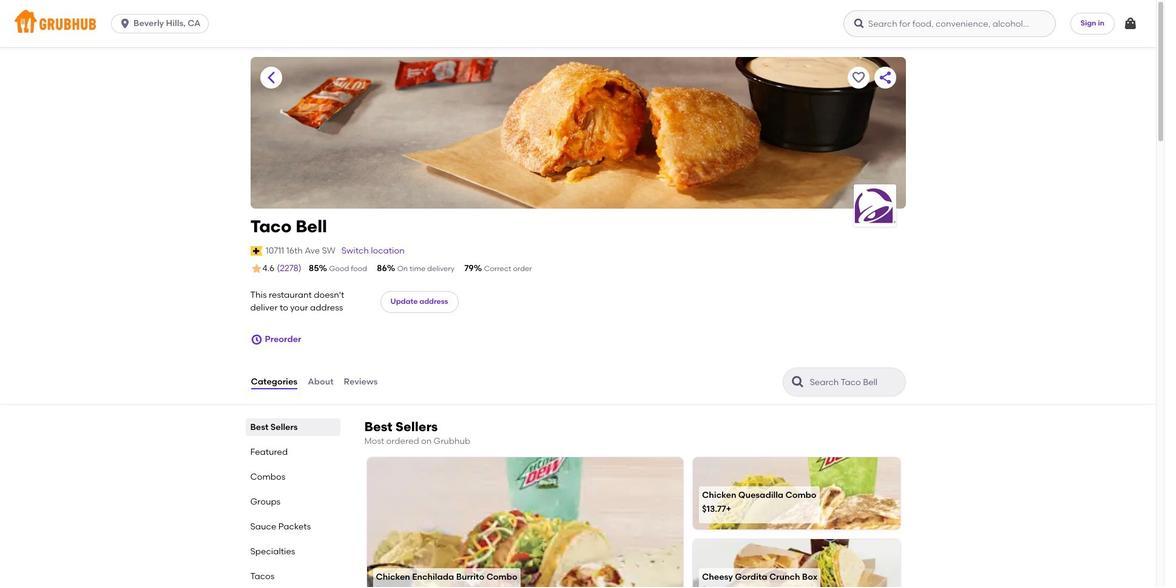 Task type: describe. For each thing, give the bounding box(es) containing it.
search icon image
[[791, 375, 805, 390]]

taco bell logo image
[[854, 188, 896, 224]]

1 svg image from the left
[[119, 18, 131, 30]]

svg image inside the main navigation navigation
[[1123, 16, 1138, 31]]



Task type: locate. For each thing, give the bounding box(es) containing it.
Search Taco Bell search field
[[809, 377, 902, 388]]

svg image
[[1123, 16, 1138, 31], [250, 334, 263, 346]]

star icon image
[[250, 263, 263, 275]]

main navigation navigation
[[0, 0, 1156, 47]]

caret left icon image
[[264, 70, 278, 85]]

2 svg image from the left
[[853, 18, 865, 30]]

1 vertical spatial svg image
[[250, 334, 263, 346]]

0 horizontal spatial svg image
[[250, 334, 263, 346]]

0 horizontal spatial svg image
[[119, 18, 131, 30]]

1 horizontal spatial svg image
[[853, 18, 865, 30]]

subscription pass image
[[250, 246, 263, 256]]

1 horizontal spatial svg image
[[1123, 16, 1138, 31]]

0 vertical spatial svg image
[[1123, 16, 1138, 31]]

share icon image
[[878, 70, 893, 85]]

svg image
[[119, 18, 131, 30], [853, 18, 865, 30]]



Task type: vqa. For each thing, say whether or not it's contained in the screenshot.
pasta
no



